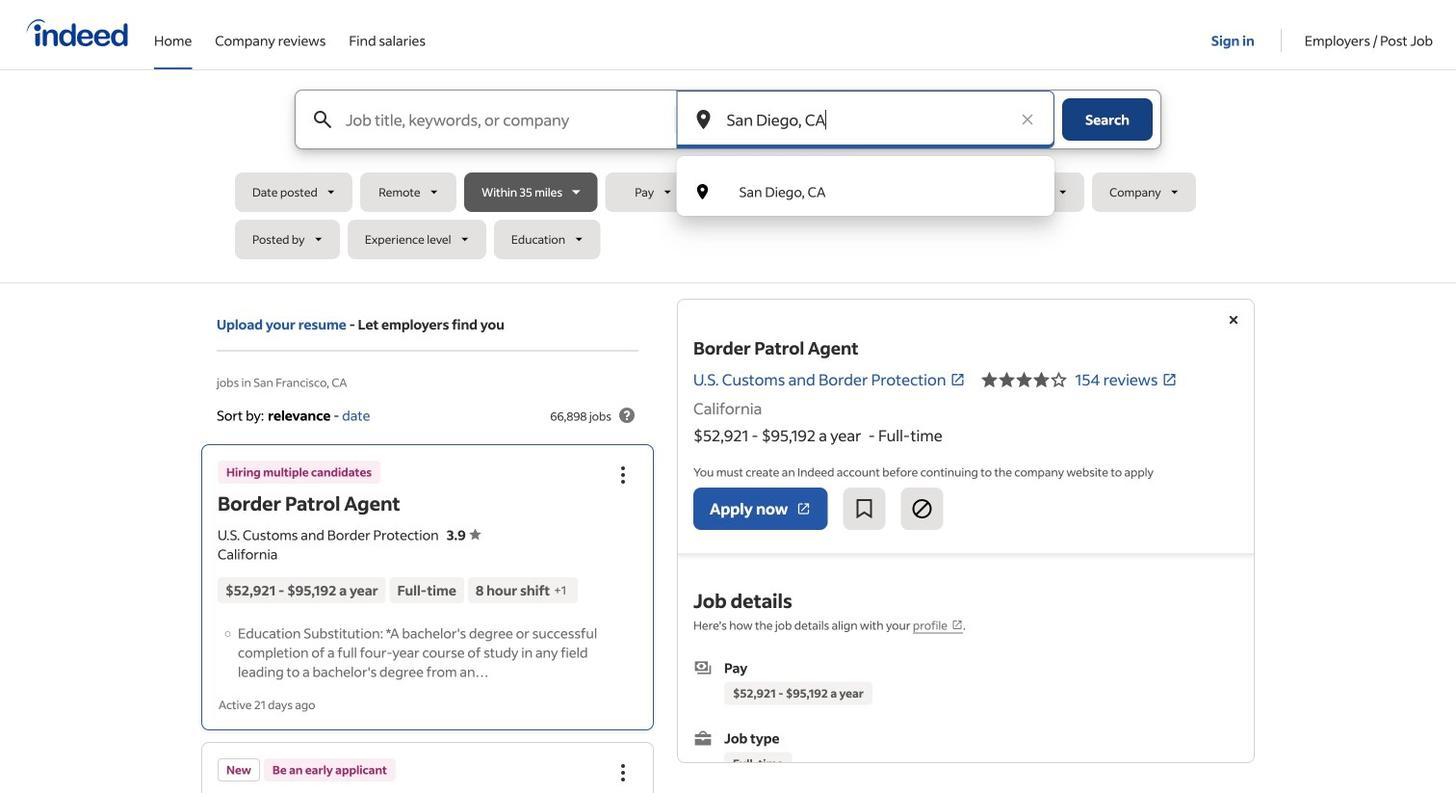 Task type: vqa. For each thing, say whether or not it's contained in the screenshot.
search: Job title, keywords, or company text field
yes



Task type: locate. For each thing, give the bounding box(es) containing it.
job preferences (opens in a new window) image
[[952, 619, 964, 631]]

3.9 out of 5 stars. link to 154 reviews company ratings (opens in a new tab) image
[[1163, 372, 1178, 387]]

None search field
[[235, 90, 1222, 267]]

u.s. customs and border protection (opens in a new tab) image
[[951, 372, 966, 387]]

search: Job title, keywords, or company text field
[[342, 91, 674, 148]]

job actions for border patrol agent is collapsed image
[[612, 463, 635, 486]]

not interested image
[[911, 497, 934, 520]]

3.9 out of 5 stars image
[[981, 368, 1068, 391]]



Task type: describe. For each thing, give the bounding box(es) containing it.
3.9 out of five stars rating image
[[447, 526, 482, 543]]

apply now (opens in a new tab) image
[[796, 501, 812, 517]]

save this job image
[[853, 497, 876, 520]]

help icon image
[[616, 404, 639, 427]]

close job details image
[[1223, 308, 1246, 331]]

job actions for child care manager is collapsed image
[[612, 761, 635, 784]]

Edit location text field
[[723, 91, 1009, 148]]

clear location input image
[[1019, 110, 1038, 129]]



